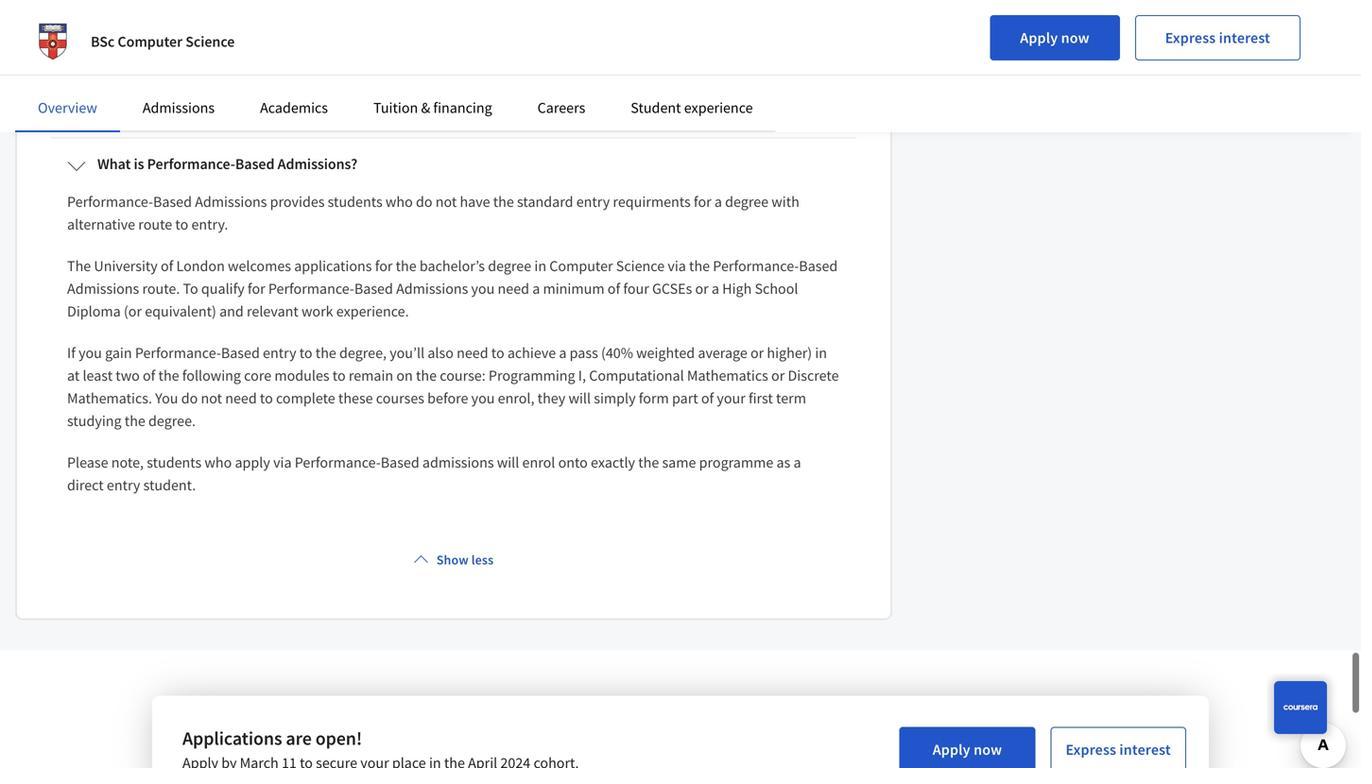 Task type: vqa. For each thing, say whether or not it's contained in the screenshot.
Events
no



Task type: locate. For each thing, give the bounding box(es) containing it.
2 vertical spatial science
[[616, 257, 665, 276]]

express interest
[[1166, 28, 1271, 47], [1066, 741, 1172, 760]]

2 vertical spatial computer
[[550, 257, 613, 276]]

or left higher)
[[751, 344, 764, 363]]

need
[[498, 280, 530, 298], [457, 344, 489, 363], [225, 389, 257, 408]]

or down higher)
[[772, 367, 785, 385]]

2 horizontal spatial need
[[498, 280, 530, 298]]

the inside "the bsc in computer science leads to a recognised uk degree qualification. however, this degree doesn't receive any additional professional accreditation at this time."
[[67, 74, 91, 93]]

weighted
[[637, 344, 695, 363]]

additional
[[67, 97, 132, 116]]

0 vertical spatial do
[[416, 192, 433, 211]]

0 vertical spatial this
[[606, 74, 629, 93]]

based inside if you gain performance-based entry to the degree, you'll also need to achieve a pass (40% weighted average or higher) in at least two of the following core modules to remain on the course: programming i, computational mathematics or discrete mathematics. you do not need to complete these courses before you enrol, they will simply form part of your first term studying the degree.
[[221, 344, 260, 363]]

2 horizontal spatial for
[[694, 192, 712, 211]]

1 vertical spatial in
[[535, 257, 547, 276]]

for
[[694, 192, 712, 211], [375, 257, 393, 276], [248, 280, 265, 298]]

0 vertical spatial science
[[186, 32, 235, 51]]

computer right is
[[118, 32, 183, 51]]

the up you
[[158, 367, 179, 385]]

the university of london welcomes applications for the bachelor's degree in computer science via the performance-based admissions route. to qualify for performance-based admissions you need a minimum of four gcses or a high school diploma (or equivalent) and relevant work experience.
[[67, 257, 838, 321]]

2 horizontal spatial entry
[[577, 192, 610, 211]]

need left the minimum
[[498, 280, 530, 298]]

performance- inside what is performance-based admissions? 'dropdown button'
[[147, 155, 235, 174]]

degree right bachelor's
[[488, 257, 532, 276]]

bachelor's
[[420, 257, 485, 276]]

1 horizontal spatial via
[[668, 257, 686, 276]]

core
[[244, 367, 272, 385]]

accredited?‎
[[215, 36, 289, 55]]

a inside performance-based admissions provides students who do not have the standard entry requirments for a degree with alternative route to entry.
[[715, 192, 722, 211]]

accreditation
[[216, 97, 299, 116]]

you down bachelor's
[[471, 280, 495, 298]]

2 the from the top
[[67, 257, 91, 276]]

a inside if you gain performance-based entry to the degree, you'll also need to achieve a pass (40% weighted average or higher) in at least two of the following core modules to remain on the course: programming i, computational mathematics or discrete mathematics. you do not need to complete these courses before you enrol, they will simply form part of your first term studying the degree.
[[559, 344, 567, 363]]

student experience link
[[631, 98, 753, 117]]

1 horizontal spatial express
[[1166, 28, 1216, 47]]

programme
[[136, 36, 212, 55], [699, 454, 774, 472]]

this left the time.
[[318, 97, 341, 116]]

0 vertical spatial will
[[569, 389, 591, 408]]

a left "pass"
[[559, 344, 567, 363]]

0 vertical spatial need
[[498, 280, 530, 298]]

based up 'core'
[[221, 344, 260, 363]]

a right as
[[794, 454, 802, 472]]

2 horizontal spatial in
[[816, 344, 828, 363]]

0 horizontal spatial via
[[273, 454, 292, 472]]

0 horizontal spatial this
[[318, 97, 341, 116]]

do
[[416, 192, 433, 211], [181, 389, 198, 408]]

apply now for apply now "button" related to the express interest button to the bottom
[[933, 741, 1003, 760]]

1 horizontal spatial in
[[535, 257, 547, 276]]

of up route.
[[161, 257, 173, 276]]

2 vertical spatial need
[[225, 389, 257, 408]]

1 vertical spatial you
[[79, 344, 102, 363]]

science up admissions link
[[186, 32, 235, 51]]

1 vertical spatial apply now
[[933, 741, 1003, 760]]

0 vertical spatial programme
[[136, 36, 212, 55]]

programme up professional
[[136, 36, 212, 55]]

programme left as
[[699, 454, 774, 472]]

1 vertical spatial apply
[[933, 741, 971, 760]]

mathematics
[[687, 367, 769, 385]]

of right part
[[702, 389, 714, 408]]

0 vertical spatial entry
[[577, 192, 610, 211]]

1 horizontal spatial not
[[436, 192, 457, 211]]

or right gcses
[[696, 280, 709, 298]]

1 vertical spatial need
[[457, 344, 489, 363]]

programme inside dropdown button
[[136, 36, 212, 55]]

average
[[698, 344, 748, 363]]

you'll
[[390, 344, 425, 363]]

need up course:
[[457, 344, 489, 363]]

1 horizontal spatial apply
[[1021, 28, 1059, 47]]

student.
[[143, 476, 196, 495]]

the inside the university of london welcomes applications for the bachelor's degree in computer science via the performance-based admissions route. to qualify for performance-based admissions you need a minimum of four gcses or a high school diploma (or equivalent) and relevant work experience.
[[67, 257, 91, 276]]

1 vertical spatial programme
[[699, 454, 774, 472]]

bsc right university of london logo at the left of page
[[91, 32, 115, 51]]

the up overview
[[67, 74, 91, 93]]

admissions
[[423, 454, 494, 472]]

apply for the express interest button to the bottom
[[933, 741, 971, 760]]

1 horizontal spatial now
[[1062, 28, 1090, 47]]

1 vertical spatial bsc
[[94, 74, 118, 93]]

interest
[[1220, 28, 1271, 47], [1120, 741, 1172, 760]]

0 vertical spatial express
[[1166, 28, 1216, 47]]

need down 'core'
[[225, 389, 257, 408]]

0 horizontal spatial apply now
[[933, 741, 1003, 760]]

performance- up high
[[713, 257, 799, 276]]

degree left with
[[725, 192, 769, 211]]

tuition
[[374, 98, 418, 117]]

performance- up following
[[135, 344, 221, 363]]

to
[[291, 74, 304, 93], [175, 215, 188, 234], [300, 344, 313, 363], [492, 344, 505, 363], [333, 367, 346, 385], [260, 389, 273, 408]]

time.
[[344, 97, 377, 116]]

will
[[569, 389, 591, 408], [497, 454, 520, 472]]

you
[[471, 280, 495, 298], [79, 344, 102, 363], [472, 389, 495, 408]]

equivalent)
[[145, 302, 216, 321]]

admissions up the diploma
[[67, 280, 139, 298]]

students inside please note, students who apply via performance-based admissions will enrol onto exactly the same programme as a direct entry student.
[[147, 454, 202, 472]]

show less
[[437, 552, 494, 569]]

based up "route"
[[153, 192, 192, 211]]

students inside performance-based admissions provides students who do not have the standard entry requirments for a degree with alternative route to entry.
[[328, 192, 383, 211]]

in
[[121, 74, 133, 93], [535, 257, 547, 276], [816, 344, 828, 363]]

admissions down is the programme accredited?‎
[[143, 98, 215, 117]]

the down mathematics.
[[125, 412, 145, 431]]

if you gain performance-based entry to the degree, you'll also need to achieve a pass (40% weighted average or higher) in at least two of the following core modules to remain on the course: programming i, computational mathematics or discrete mathematics. you do not need to complete these courses before you enrol, they will simply form part of your first term studying the degree.
[[67, 344, 839, 431]]

0 horizontal spatial need
[[225, 389, 257, 408]]

0 horizontal spatial will
[[497, 454, 520, 472]]

0 vertical spatial interest
[[1220, 28, 1271, 47]]

to up these
[[333, 367, 346, 385]]

not
[[436, 192, 457, 211], [201, 389, 222, 408]]

science up 'four'
[[616, 257, 665, 276]]

science inside "the bsc in computer science leads to a recognised uk degree qualification. however, this degree doesn't receive any additional professional accreditation at this time."
[[202, 74, 251, 93]]

do inside if you gain performance-based entry to the degree, you'll also need to achieve a pass (40% weighted average or higher) in at least two of the following core modules to remain on the course: programming i, computational mathematics or discrete mathematics. you do not need to complete these courses before you enrol, they will simply form part of your first term studying the degree.
[[181, 389, 198, 408]]

computer up professional
[[136, 74, 199, 93]]

first
[[749, 389, 773, 408]]

0 vertical spatial apply now
[[1021, 28, 1090, 47]]

qualify
[[201, 280, 245, 298]]

0 vertical spatial express interest button
[[1136, 15, 1301, 61]]

2 vertical spatial entry
[[107, 476, 140, 495]]

1 horizontal spatial apply now
[[1021, 28, 1090, 47]]

1 vertical spatial express interest
[[1066, 741, 1172, 760]]

university of london logo image
[[30, 19, 76, 64]]

students up student.
[[147, 454, 202, 472]]

1 horizontal spatial interest
[[1220, 28, 1271, 47]]

not inside if you gain performance-based entry to the degree, you'll also need to achieve a pass (40% weighted average or higher) in at least two of the following core modules to remain on the course: programming i, computational mathematics or discrete mathematics. you do not need to complete these courses before you enrol, they will simply form part of your first term studying the degree.
[[201, 389, 222, 408]]

they
[[538, 389, 566, 408]]

science
[[186, 32, 235, 51], [202, 74, 251, 93], [616, 257, 665, 276]]

1 horizontal spatial do
[[416, 192, 433, 211]]

0 vertical spatial now
[[1062, 28, 1090, 47]]

performance- up work
[[268, 280, 355, 298]]

the left university
[[67, 257, 91, 276]]

via up gcses
[[668, 257, 686, 276]]

1 horizontal spatial for
[[375, 257, 393, 276]]

bsc
[[91, 32, 115, 51], [94, 74, 118, 93]]

2 vertical spatial in
[[816, 344, 828, 363]]

simply
[[594, 389, 636, 408]]

2 vertical spatial or
[[772, 367, 785, 385]]

1 horizontal spatial programme
[[699, 454, 774, 472]]

for right requirments
[[694, 192, 712, 211]]

the inside performance-based admissions provides students who do not have the standard entry requirments for a degree with alternative route to entry.
[[493, 192, 514, 211]]

based up experience.
[[355, 280, 393, 298]]

based up provides
[[235, 155, 275, 174]]

to up academics link
[[291, 74, 304, 93]]

of
[[161, 257, 173, 276], [608, 280, 621, 298], [143, 367, 155, 385], [702, 389, 714, 408]]

of right the two
[[143, 367, 155, 385]]

welcomes
[[228, 257, 291, 276]]

0 vertical spatial at
[[302, 97, 315, 116]]

1 vertical spatial apply now button
[[900, 728, 1036, 769]]

based left admissions
[[381, 454, 420, 472]]

at down 'if' in the left top of the page
[[67, 367, 80, 385]]

entry right standard
[[577, 192, 610, 211]]

1 vertical spatial for
[[375, 257, 393, 276]]

a left high
[[712, 280, 720, 298]]

0 horizontal spatial who
[[205, 454, 232, 472]]

1 vertical spatial will
[[497, 454, 520, 472]]

two
[[116, 367, 140, 385]]

will left enrol
[[497, 454, 520, 472]]

1 horizontal spatial at
[[302, 97, 315, 116]]

i,
[[579, 367, 586, 385]]

for up experience.
[[375, 257, 393, 276]]

1 vertical spatial the
[[67, 257, 91, 276]]

1 vertical spatial now
[[974, 741, 1003, 760]]

high
[[723, 280, 752, 298]]

will inside please note, students who apply via performance-based admissions will enrol onto exactly the same programme as a direct entry student.
[[497, 454, 520, 472]]

this right however,
[[606, 74, 629, 93]]

0 vertical spatial express interest
[[1166, 28, 1271, 47]]

1 horizontal spatial will
[[569, 389, 591, 408]]

what is performance-based admissions?
[[97, 155, 358, 174]]

admissions up entry.
[[195, 192, 267, 211]]

1 vertical spatial via
[[273, 454, 292, 472]]

the right is
[[111, 36, 133, 55]]

0 vertical spatial the
[[67, 74, 91, 93]]

0 horizontal spatial students
[[147, 454, 202, 472]]

0 horizontal spatial for
[[248, 280, 265, 298]]

apply now button for top the express interest button
[[990, 15, 1120, 61]]

the inside please note, students who apply via performance-based admissions will enrol onto exactly the same programme as a direct entry student.
[[639, 454, 659, 472]]

list item
[[51, 0, 857, 19]]

not left have
[[436, 192, 457, 211]]

for inside performance-based admissions provides students who do not have the standard entry requirments for a degree with alternative route to entry.
[[694, 192, 712, 211]]

1 vertical spatial who
[[205, 454, 232, 472]]

are
[[286, 727, 312, 751]]

0 vertical spatial apply now button
[[990, 15, 1120, 61]]

(or
[[124, 302, 142, 321]]

1 horizontal spatial who
[[386, 192, 413, 211]]

a left the minimum
[[533, 280, 540, 298]]

0 vertical spatial in
[[121, 74, 133, 93]]

1 vertical spatial do
[[181, 389, 198, 408]]

1 vertical spatial not
[[201, 389, 222, 408]]

the left same
[[639, 454, 659, 472]]

do right you
[[181, 389, 198, 408]]

will down i,
[[569, 389, 591, 408]]

now for top the express interest button's apply now "button"
[[1062, 28, 1090, 47]]

0 horizontal spatial in
[[121, 74, 133, 93]]

the right have
[[493, 192, 514, 211]]

performance- right is
[[147, 155, 235, 174]]

0 vertical spatial for
[[694, 192, 712, 211]]

0 vertical spatial you
[[471, 280, 495, 298]]

entry down "note,"
[[107, 476, 140, 495]]

0 vertical spatial via
[[668, 257, 686, 276]]

1 vertical spatial at
[[67, 367, 80, 385]]

you down course:
[[472, 389, 495, 408]]

&
[[421, 98, 430, 117]]

mathematics.
[[67, 389, 152, 408]]

0 horizontal spatial now
[[974, 741, 1003, 760]]

any
[[777, 74, 800, 93]]

1 horizontal spatial or
[[751, 344, 764, 363]]

who left the apply
[[205, 454, 232, 472]]

in up the minimum
[[535, 257, 547, 276]]

or
[[696, 280, 709, 298], [751, 344, 764, 363], [772, 367, 785, 385]]

who inside please note, students who apply via performance-based admissions will enrol onto exactly the same programme as a direct entry student.
[[205, 454, 232, 472]]

admissions link
[[143, 98, 215, 117]]

overview
[[38, 98, 97, 117]]

0 horizontal spatial apply
[[933, 741, 971, 760]]

1 horizontal spatial this
[[606, 74, 629, 93]]

part
[[672, 389, 699, 408]]

provides
[[270, 192, 325, 211]]

performance-
[[147, 155, 235, 174], [67, 192, 153, 211], [713, 257, 799, 276], [268, 280, 355, 298], [135, 344, 221, 363], [295, 454, 381, 472]]

a up academics link
[[307, 74, 314, 93]]

students down admissions?
[[328, 192, 383, 211]]

performance- down these
[[295, 454, 381, 472]]

to inside performance-based admissions provides students who do not have the standard entry requirments for a degree with alternative route to entry.
[[175, 215, 188, 234]]

via right the apply
[[273, 454, 292, 472]]

1 vertical spatial this
[[318, 97, 341, 116]]

1 horizontal spatial need
[[457, 344, 489, 363]]

0 horizontal spatial interest
[[1120, 741, 1172, 760]]

0 vertical spatial who
[[386, 192, 413, 211]]

admissions
[[143, 98, 215, 117], [195, 192, 267, 211], [67, 280, 139, 298], [396, 280, 468, 298]]

this
[[606, 74, 629, 93], [318, 97, 341, 116]]

will inside if you gain performance-based entry to the degree, you'll also need to achieve a pass (40% weighted average or higher) in at least two of the following core modules to remain on the course: programming i, computational mathematics or discrete mathematics. you do not need to complete these courses before you enrol, they will simply form part of your first term studying the degree.
[[569, 389, 591, 408]]

least
[[83, 367, 113, 385]]

relevant
[[247, 302, 299, 321]]

performance- up alternative
[[67, 192, 153, 211]]

degree up tuition & financing link
[[411, 74, 455, 93]]

experience.
[[336, 302, 409, 321]]

in up "additional"
[[121, 74, 133, 93]]

need inside the university of london welcomes applications for the bachelor's degree in computer science via the performance-based admissions route. to qualify for performance-based admissions you need a minimum of four gcses or a high school diploma (or equivalent) and relevant work experience.
[[498, 280, 530, 298]]

0 vertical spatial computer
[[118, 32, 183, 51]]

who down what is performance-based admissions? 'dropdown button'
[[386, 192, 413, 211]]

applications are open!
[[183, 727, 362, 751]]

the up modules
[[316, 344, 337, 363]]

1 horizontal spatial entry
[[263, 344, 297, 363]]

in up 'discrete'
[[816, 344, 828, 363]]

uk
[[390, 74, 408, 93]]

0 vertical spatial or
[[696, 280, 709, 298]]

students
[[328, 192, 383, 211], [147, 454, 202, 472]]

for down welcomes
[[248, 280, 265, 298]]

entry inside please note, students who apply via performance-based admissions will enrol onto exactly the same programme as a direct entry student.
[[107, 476, 140, 495]]

1 horizontal spatial students
[[328, 192, 383, 211]]

entry up 'core'
[[263, 344, 297, 363]]

via
[[668, 257, 686, 276], [273, 454, 292, 472]]

bsc up "additional"
[[94, 74, 118, 93]]

higher)
[[767, 344, 813, 363]]

degree inside the university of london welcomes applications for the bachelor's degree in computer science via the performance-based admissions route. to qualify for performance-based admissions you need a minimum of four gcses or a high school diploma (or equivalent) and relevant work experience.
[[488, 257, 532, 276]]

0 horizontal spatial do
[[181, 389, 198, 408]]

a right requirments
[[715, 192, 722, 211]]

at
[[302, 97, 315, 116], [67, 367, 80, 385]]

1 vertical spatial interest
[[1120, 741, 1172, 760]]

you right 'if' in the left top of the page
[[79, 344, 102, 363]]

achieve
[[508, 344, 556, 363]]

careers
[[538, 98, 586, 117]]

to right "route"
[[175, 215, 188, 234]]

computer up the minimum
[[550, 257, 613, 276]]

discrete
[[788, 367, 839, 385]]

degree up student
[[632, 74, 676, 93]]

1 the from the top
[[67, 74, 91, 93]]

financing
[[434, 98, 492, 117]]

1 vertical spatial students
[[147, 454, 202, 472]]

express interest for top the express interest button
[[1166, 28, 1271, 47]]

1 vertical spatial entry
[[263, 344, 297, 363]]

via inside please note, students who apply via performance-based admissions will enrol onto exactly the same programme as a direct entry student.
[[273, 454, 292, 472]]

express
[[1166, 28, 1216, 47], [1066, 741, 1117, 760]]

apply
[[1021, 28, 1059, 47], [933, 741, 971, 760]]

do down what is performance-based admissions? 'dropdown button'
[[416, 192, 433, 211]]

0 horizontal spatial programme
[[136, 36, 212, 55]]

do inside performance-based admissions provides students who do not have the standard entry requirments for a degree with alternative route to entry.
[[416, 192, 433, 211]]

via inside the university of london welcomes applications for the bachelor's degree in computer science via the performance-based admissions route. to qualify for performance-based admissions you need a minimum of four gcses or a high school diploma (or equivalent) and relevant work experience.
[[668, 257, 686, 276]]

0 horizontal spatial express
[[1066, 741, 1117, 760]]

show
[[437, 552, 469, 569]]

0 vertical spatial students
[[328, 192, 383, 211]]

at right the accreditation
[[302, 97, 315, 116]]

to inside "the bsc in computer science leads to a recognised uk degree qualification. however, this degree doesn't receive any additional professional accreditation at this time."
[[291, 74, 304, 93]]

these
[[338, 389, 373, 408]]

qualification.
[[458, 74, 541, 93]]

in inside "the bsc in computer science leads to a recognised uk degree qualification. however, this degree doesn't receive any additional professional accreditation at this time."
[[121, 74, 133, 93]]

0 horizontal spatial not
[[201, 389, 222, 408]]

0 horizontal spatial at
[[67, 367, 80, 385]]

show less button
[[406, 543, 501, 577]]

0 horizontal spatial or
[[696, 280, 709, 298]]

science up the accreditation
[[202, 74, 251, 93]]

you
[[155, 389, 178, 408]]

0 horizontal spatial entry
[[107, 476, 140, 495]]

not down following
[[201, 389, 222, 408]]

1 vertical spatial science
[[202, 74, 251, 93]]



Task type: describe. For each thing, give the bounding box(es) containing it.
entry inside if you gain performance-based entry to the degree, you'll also need to achieve a pass (40% weighted average or higher) in at least two of the following core modules to remain on the course: programming i, computational mathematics or discrete mathematics. you do not need to complete these courses before you enrol, they will simply form part of your first term studying the degree.
[[263, 344, 297, 363]]

based down with
[[799, 257, 838, 276]]

doesn't
[[679, 74, 726, 93]]

studying
[[67, 412, 122, 431]]

tuition & financing
[[374, 98, 492, 117]]

please
[[67, 454, 108, 472]]

student
[[631, 98, 681, 117]]

as
[[777, 454, 791, 472]]

less
[[472, 552, 494, 569]]

overview link
[[38, 98, 97, 117]]

same
[[662, 454, 696, 472]]

to
[[183, 280, 198, 298]]

to up modules
[[300, 344, 313, 363]]

2 horizontal spatial or
[[772, 367, 785, 385]]

four
[[624, 280, 649, 298]]

form
[[639, 389, 669, 408]]

admissions inside performance-based admissions provides students who do not have the standard entry requirments for a degree with alternative route to entry.
[[195, 192, 267, 211]]

0 vertical spatial bsc
[[91, 32, 115, 51]]

the for the bsc in computer science leads to a recognised uk degree qualification. however, this degree doesn't receive any additional professional accreditation at this time.
[[67, 74, 91, 93]]

the up gcses
[[689, 257, 710, 276]]

school
[[755, 280, 799, 298]]

however,
[[544, 74, 603, 93]]

careers link
[[538, 98, 586, 117]]

recognised
[[317, 74, 387, 93]]

now for apply now "button" related to the express interest button to the bottom
[[974, 741, 1003, 760]]

applications
[[183, 727, 282, 751]]

on
[[397, 367, 413, 385]]

student experience
[[631, 98, 753, 117]]

the bsc in computer science leads to a recognised uk degree qualification. however, this degree doesn't receive any additional professional accreditation at this time.
[[67, 74, 800, 116]]

1 vertical spatial or
[[751, 344, 764, 363]]

gcses
[[653, 280, 693, 298]]

academics link
[[260, 98, 328, 117]]

apply for top the express interest button
[[1021, 28, 1059, 47]]

university
[[94, 257, 158, 276]]

alternative
[[67, 215, 135, 234]]

what
[[97, 155, 131, 174]]

course:
[[440, 367, 486, 385]]

in inside the university of london welcomes applications for the bachelor's degree in computer science via the performance-based admissions route. to qualify for performance-based admissions you need a minimum of four gcses or a high school diploma (or equivalent) and relevant work experience.
[[535, 257, 547, 276]]

based inside 'dropdown button'
[[235, 155, 275, 174]]

computational
[[589, 367, 684, 385]]

computer inside "the bsc in computer science leads to a recognised uk degree qualification. however, this degree doesn't receive any additional professional accreditation at this time."
[[136, 74, 199, 93]]

admissions down bachelor's
[[396, 280, 468, 298]]

interest for top the express interest button
[[1220, 28, 1271, 47]]

express for the express interest button to the bottom
[[1066, 741, 1117, 760]]

onto
[[559, 454, 588, 472]]

express interest for the express interest button to the bottom
[[1066, 741, 1172, 760]]

at inside "the bsc in computer science leads to a recognised uk degree qualification. however, this degree doesn't receive any additional professional accreditation at this time."
[[302, 97, 315, 116]]

modules
[[275, 367, 330, 385]]

performance- inside please note, students who apply via performance-based admissions will enrol onto exactly the same programme as a direct entry student.
[[295, 454, 381, 472]]

2 vertical spatial for
[[248, 280, 265, 298]]

gain
[[105, 344, 132, 363]]

enrol,
[[498, 389, 535, 408]]

bsc inside "the bsc in computer science leads to a recognised uk degree qualification. however, this degree doesn't receive any additional professional accreditation at this time."
[[94, 74, 118, 93]]

tuition & financing link
[[374, 98, 492, 117]]

pass
[[570, 344, 598, 363]]

1 vertical spatial express interest button
[[1051, 728, 1187, 769]]

a inside "the bsc in computer science leads to a recognised uk degree qualification. however, this degree doesn't receive any additional professional accreditation at this time."
[[307, 74, 314, 93]]

following
[[182, 367, 241, 385]]

science inside the university of london welcomes applications for the bachelor's degree in computer science via the performance-based admissions route. to qualify for performance-based admissions you need a minimum of four gcses or a high school diploma (or equivalent) and relevant work experience.
[[616, 257, 665, 276]]

apply
[[235, 454, 270, 472]]

performance- inside performance-based admissions provides students who do not have the standard entry requirments for a degree with alternative route to entry.
[[67, 192, 153, 211]]

with
[[772, 192, 800, 211]]

you inside the university of london welcomes applications for the bachelor's degree in computer science via the performance-based admissions route. to qualify for performance-based admissions you need a minimum of four gcses or a high school diploma (or equivalent) and relevant work experience.
[[471, 280, 495, 298]]

direct
[[67, 476, 104, 495]]

entry inside performance-based admissions provides students who do not have the standard entry requirments for a degree with alternative route to entry.
[[577, 192, 610, 211]]

complete
[[276, 389, 335, 408]]

route.
[[142, 280, 180, 298]]

exactly
[[591, 454, 636, 472]]

interest for the express interest button to the bottom
[[1120, 741, 1172, 760]]

minimum
[[543, 280, 605, 298]]

performance- inside if you gain performance-based entry to the degree, you'll also need to achieve a pass (40% weighted average or higher) in at least two of the following core modules to remain on the course: programming i, computational mathematics or discrete mathematics. you do not need to complete these courses before you enrol, they will simply form part of your first term studying the degree.
[[135, 344, 221, 363]]

your
[[717, 389, 746, 408]]

entry.
[[191, 215, 228, 234]]

receive
[[729, 74, 774, 93]]

degree inside performance-based admissions provides students who do not have the standard entry requirments for a degree with alternative route to entry.
[[725, 192, 769, 211]]

express for top the express interest button
[[1166, 28, 1216, 47]]

the for the university of london welcomes applications for the bachelor's degree in computer science via the performance-based admissions route. to qualify for performance-based admissions you need a minimum of four gcses or a high school diploma (or equivalent) and relevant work experience.
[[67, 257, 91, 276]]

apply now button for the express interest button to the bottom
[[900, 728, 1036, 769]]

apply now for top the express interest button's apply now "button"
[[1021, 28, 1090, 47]]

requirments
[[613, 192, 691, 211]]

also
[[428, 344, 454, 363]]

standard
[[517, 192, 574, 211]]

who inside performance-based admissions provides students who do not have the standard entry requirments for a degree with alternative route to entry.
[[386, 192, 413, 211]]

or inside the university of london welcomes applications for the bachelor's degree in computer science via the performance-based admissions route. to qualify for performance-based admissions you need a minimum of four gcses or a high school diploma (or equivalent) and relevant work experience.
[[696, 280, 709, 298]]

programme inside please note, students who apply via performance-based admissions will enrol onto exactly the same programme as a direct entry student.
[[699, 454, 774, 472]]

term
[[776, 389, 807, 408]]

not inside performance-based admissions provides students who do not have the standard entry requirments for a degree with alternative route to entry.
[[436, 192, 457, 211]]

based inside performance-based admissions provides students who do not have the standard entry requirments for a degree with alternative route to entry.
[[153, 192, 192, 211]]

degree.
[[149, 412, 196, 431]]

open!
[[316, 727, 362, 751]]

to down 'core'
[[260, 389, 273, 408]]

computer inside the university of london welcomes applications for the bachelor's degree in computer science via the performance-based admissions route. to qualify for performance-based admissions you need a minimum of four gcses or a high school diploma (or equivalent) and relevant work experience.
[[550, 257, 613, 276]]

in inside if you gain performance-based entry to the degree, you'll also need to achieve a pass (40% weighted average or higher) in at least two of the following core modules to remain on the course: programming i, computational mathematics or discrete mathematics. you do not need to complete these courses before you enrol, they will simply form part of your first term studying the degree.
[[816, 344, 828, 363]]

is
[[97, 36, 108, 55]]

what is performance-based admissions? button
[[52, 140, 856, 191]]

before
[[428, 389, 469, 408]]

professional
[[135, 97, 213, 116]]

2 vertical spatial you
[[472, 389, 495, 408]]

the inside dropdown button
[[111, 36, 133, 55]]

work
[[302, 302, 333, 321]]

experience
[[684, 98, 753, 117]]

degree,
[[340, 344, 387, 363]]

london
[[176, 257, 225, 276]]

route
[[138, 215, 172, 234]]

leads
[[254, 74, 288, 93]]

enrol
[[523, 454, 555, 472]]

the left bachelor's
[[396, 257, 417, 276]]

a inside please note, students who apply via performance-based admissions will enrol onto exactly the same programme as a direct entry student.
[[794, 454, 802, 472]]

at inside if you gain performance-based entry to the degree, you'll also need to achieve a pass (40% weighted average or higher) in at least two of the following core modules to remain on the course: programming i, computational mathematics or discrete mathematics. you do not need to complete these courses before you enrol, they will simply form part of your first term studying the degree.
[[67, 367, 80, 385]]

the right on
[[416, 367, 437, 385]]

programming
[[489, 367, 576, 385]]

is
[[134, 155, 144, 174]]

have
[[460, 192, 490, 211]]

academics
[[260, 98, 328, 117]]

if
[[67, 344, 76, 363]]

based inside please note, students who apply via performance-based admissions will enrol onto exactly the same programme as a direct entry student.
[[381, 454, 420, 472]]

to left achieve
[[492, 344, 505, 363]]

is the programme accredited?‎ button
[[52, 21, 856, 72]]

performance-based admissions provides students who do not have the standard entry requirments for a degree with alternative route to entry.
[[67, 192, 800, 234]]

admissions?
[[278, 155, 358, 174]]

of left 'four'
[[608, 280, 621, 298]]



